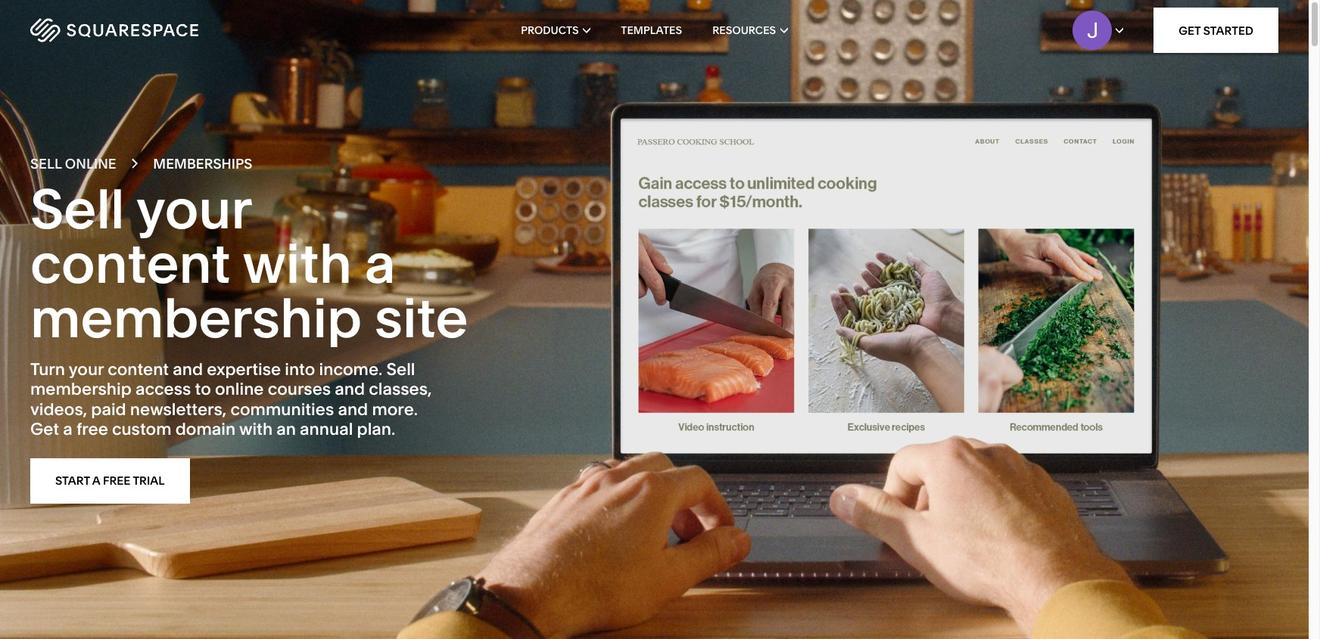 Task type: vqa. For each thing, say whether or not it's contained in the screenshot.
Travel 'link'
no



Task type: locate. For each thing, give the bounding box(es) containing it.
membership
[[30, 380, 132, 400]]

to
[[195, 380, 211, 400]]

0 horizontal spatial your
[[69, 360, 104, 380]]

resources
[[713, 23, 776, 37]]

your inside turn your content and expertise into income. sell membership access to online courses and classes, videos, paid newsletters, communities and more. get a free custom domain with an annual plan.
[[69, 360, 104, 380]]

get started link
[[1154, 8, 1279, 53]]

start a free trial
[[55, 474, 165, 488]]

get
[[1179, 23, 1201, 37], [30, 420, 59, 440]]

access
[[136, 380, 191, 400]]

get down membership
[[30, 420, 59, 440]]

1 horizontal spatial a
[[92, 474, 100, 488]]

templates
[[621, 23, 682, 37]]

squarespace logo image
[[30, 18, 198, 42]]

get started
[[1179, 23, 1254, 37]]

0 vertical spatial free
[[76, 420, 108, 440]]

0 horizontal spatial a
[[63, 420, 73, 440]]

free down membership
[[76, 420, 108, 440]]

get inside turn your content and expertise into income. sell membership access to online courses and classes, videos, paid newsletters, communities and more. get a free custom domain with an annual plan.
[[30, 420, 59, 440]]

plan.
[[357, 420, 396, 440]]

your right turn
[[69, 360, 104, 380]]

custom
[[112, 420, 172, 440]]

your
[[136, 176, 251, 242], [69, 360, 104, 380]]

annual
[[300, 420, 353, 440]]

a
[[365, 230, 396, 297], [63, 420, 73, 440], [92, 474, 100, 488]]

income.
[[319, 360, 383, 380]]

sell left online
[[30, 156, 62, 173]]

sell down sell online link
[[30, 176, 125, 242]]

2 horizontal spatial a
[[365, 230, 396, 297]]

free
[[76, 420, 108, 440], [103, 474, 131, 488]]

1 vertical spatial sell
[[30, 176, 125, 242]]

1 vertical spatial your
[[69, 360, 104, 380]]

and
[[173, 360, 203, 380], [335, 380, 365, 400], [338, 400, 368, 420]]

sell your content with a membership site
[[30, 176, 468, 351]]

expertise
[[207, 360, 281, 380]]

paid
[[91, 400, 126, 420]]

get inside get started link
[[1179, 23, 1201, 37]]

squarespace logo link
[[30, 18, 280, 42]]

resources button
[[713, 0, 788, 61]]

sell up more.
[[387, 360, 415, 380]]

1 horizontal spatial get
[[1179, 23, 1201, 37]]

trial
[[133, 474, 165, 488]]

free left trial
[[103, 474, 131, 488]]

your inside 'sell your content with a membership site'
[[136, 176, 251, 242]]

your down memberships
[[136, 176, 251, 242]]

0 vertical spatial get
[[1179, 23, 1201, 37]]

your for turn
[[69, 360, 104, 380]]

get left started
[[1179, 23, 1201, 37]]

and up annual
[[335, 380, 365, 400]]

sell online link
[[30, 156, 116, 173]]

sell
[[30, 156, 62, 173], [30, 176, 125, 242], [387, 360, 415, 380]]

0 vertical spatial a
[[365, 230, 396, 297]]

a inside turn your content and expertise into income. sell membership access to online courses and classes, videos, paid newsletters, communities and more. get a free custom domain with an annual plan.
[[63, 420, 73, 440]]

an
[[277, 420, 296, 440]]

0 horizontal spatial get
[[30, 420, 59, 440]]

1 vertical spatial a
[[63, 420, 73, 440]]

0 vertical spatial sell
[[30, 156, 62, 173]]

1 vertical spatial free
[[103, 474, 131, 488]]

sell inside 'sell your content with a membership site'
[[30, 176, 125, 242]]

1 horizontal spatial your
[[136, 176, 251, 242]]

videos,
[[30, 400, 87, 420]]

start a free trial link
[[30, 459, 190, 504]]

0 vertical spatial your
[[136, 176, 251, 242]]

2 vertical spatial sell
[[387, 360, 415, 380]]

and up newsletters,
[[173, 360, 203, 380]]

turn your content and expertise into income. sell membership access to online courses and classes, videos, paid newsletters, communities and more. get a free custom domain with an annual plan.
[[30, 360, 432, 440]]

membership site
[[30, 285, 468, 351]]

2 vertical spatial a
[[92, 474, 100, 488]]

1 vertical spatial get
[[30, 420, 59, 440]]

more.
[[372, 400, 418, 420]]



Task type: describe. For each thing, give the bounding box(es) containing it.
memberships
[[153, 156, 252, 173]]

a inside 'sell your content with a membership site'
[[365, 230, 396, 297]]

start
[[55, 474, 90, 488]]

content
[[108, 360, 169, 380]]

sell online
[[30, 156, 116, 173]]

started
[[1204, 23, 1254, 37]]

sell for sell online
[[30, 156, 62, 173]]

products
[[521, 23, 579, 37]]

and down income.
[[338, 400, 368, 420]]

turn
[[30, 360, 65, 380]]

sell inside turn your content and expertise into income. sell membership access to online courses and classes, videos, paid newsletters, communities and more. get a free custom domain with an annual plan.
[[387, 360, 415, 380]]

into
[[285, 360, 315, 380]]

products button
[[521, 0, 591, 61]]

your for sell
[[136, 176, 251, 242]]

templates link
[[621, 0, 682, 61]]

content with
[[30, 230, 352, 297]]

free inside "link"
[[103, 474, 131, 488]]

free inside turn your content and expertise into income. sell membership access to online courses and classes, videos, paid newsletters, communities and more. get a free custom domain with an annual plan.
[[76, 420, 108, 440]]

online
[[215, 380, 264, 400]]

a inside "link"
[[92, 474, 100, 488]]

domain
[[175, 420, 236, 440]]

newsletters,
[[130, 400, 227, 420]]

with
[[239, 420, 273, 440]]

communities
[[231, 400, 334, 420]]

classes,
[[369, 380, 432, 400]]

online
[[65, 156, 116, 173]]

courses
[[268, 380, 331, 400]]

sell for sell your content with a membership site
[[30, 176, 125, 242]]



